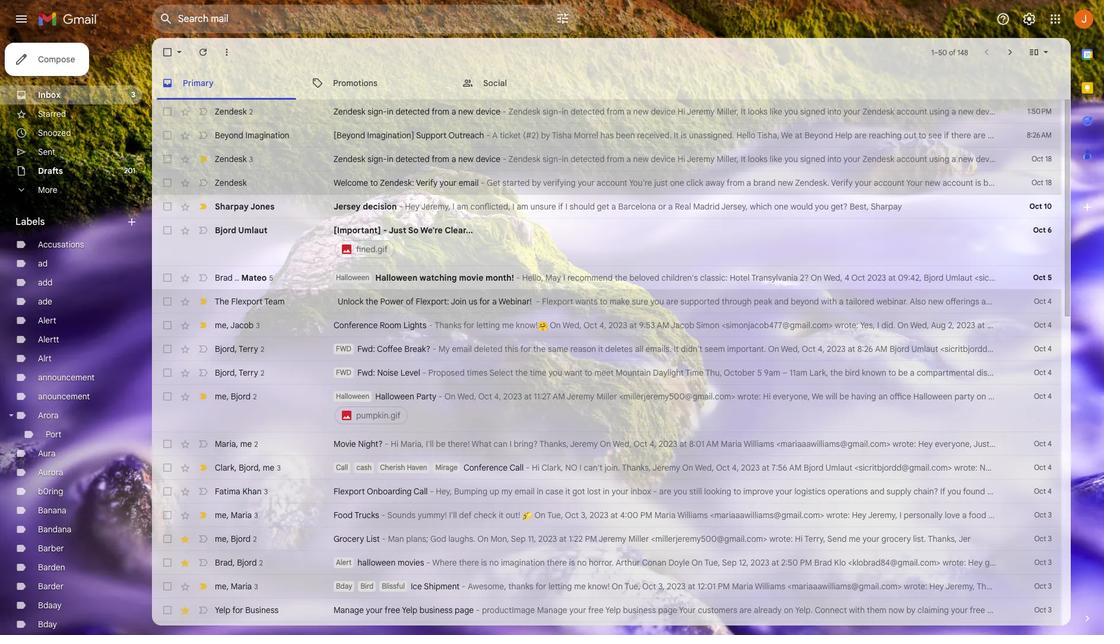 Task type: describe. For each thing, give the bounding box(es) containing it.
1 vertical spatial of
[[406, 296, 414, 307]]

zendesk down primary "tab"
[[215, 106, 247, 117]]

want
[[564, 367, 583, 378]]

conan
[[642, 557, 667, 568]]

1 horizontal spatial jacob
[[671, 320, 694, 331]]

, for 16th row from the top
[[227, 510, 229, 520]]

decision
[[363, 201, 397, 212]]

row containing beyond imagination
[[152, 123, 1104, 147]]

received.
[[637, 130, 672, 141]]

maria,
[[401, 439, 424, 449]]

imagination
[[245, 130, 289, 141]]

get
[[487, 178, 500, 188]]

18 row from the top
[[152, 551, 1104, 575]]

1 vertical spatial just
[[1088, 486, 1101, 497]]

detected down morrel
[[571, 154, 605, 164]]

october for 19,
[[1014, 106, 1046, 117]]

- left my
[[433, 344, 436, 354]]

jersey
[[334, 201, 361, 212]]

are left any
[[974, 130, 986, 141]]

are right the help
[[855, 130, 867, 141]]

to left m
[[1093, 344, 1101, 354]]

to right known
[[889, 367, 896, 378]]

16 row from the top
[[152, 503, 1104, 527]]

12,
[[739, 557, 749, 568]]

account for zendesk sign-in detected from a new device hi jeremy miller, it looks like you signed into your zendesk account using a new device on october 18, 2023 at 14:2
[[897, 154, 927, 164]]

0 horizontal spatial we
[[781, 130, 793, 141]]

1 vertical spatial we
[[812, 391, 824, 402]]

0 vertical spatial if
[[944, 130, 949, 141]]

halloween
[[358, 557, 396, 568]]

offerings
[[946, 296, 979, 307]]

2 me , maria 3 from the top
[[215, 581, 258, 592]]

wrote: up fda,
[[1040, 344, 1064, 354]]

account for zendesk sign-in detected from a new device hi jeremy miller, it looks like you signed into your zendesk account using a new device on october 19, 2023 at 13:5
[[897, 106, 927, 117]]

1 business from the left
[[420, 605, 453, 616]]

2 inside zendesk 2
[[249, 107, 253, 116]]

conference for conference call - hi clark, no i can't join. thanks, jeremy on wed, oct 4, 2023 at 7:56 am bjord umlaut <sicritbjordd@gmail.com> wrote: no grand idea was ever born in a 
[[464, 462, 508, 473]]

ade
[[38, 296, 52, 307]]

thanks
[[435, 320, 462, 331]]

can
[[494, 439, 508, 449]]

hey down 'operations'
[[852, 510, 867, 521]]

tailored
[[846, 296, 875, 307]]

row containing yelp for business
[[152, 598, 1062, 622]]

0 vertical spatial thanks,
[[540, 439, 569, 449]]

2 manage from the left
[[537, 605, 567, 616]]

0 horizontal spatial be
[[436, 439, 446, 449]]

arrived,
[[1069, 581, 1097, 592]]

2023 down lost
[[590, 510, 609, 521]]

born
[[1071, 462, 1088, 473]]

am right 7:56
[[789, 462, 802, 473]]

0 vertical spatial williams
[[744, 439, 774, 449]]

2 looking from the left
[[1044, 486, 1071, 497]]

21 row from the top
[[152, 622, 1062, 635]]

am right 8:26
[[875, 344, 888, 354]]

device down any
[[976, 154, 1001, 164]]

time
[[530, 367, 547, 378]]

jersey decision - hey jeremy, i am conflicted, i am unsure if i should get a barcelona or a real madrid jersey, which one would you get? best, sharpay
[[334, 201, 902, 212]]

hello
[[737, 130, 756, 141]]

zendesk down (#2)
[[509, 154, 541, 164]]

- left "where"
[[426, 557, 430, 568]]

at left "09:42,"
[[888, 273, 896, 283]]

1 horizontal spatial miller
[[629, 534, 649, 544]]

0 horizontal spatial know!
[[516, 320, 538, 331]]

oct down were
[[1035, 534, 1046, 543]]

add link
[[38, 277, 52, 288]]

tisha
[[552, 130, 572, 141]]

fwd fwd: coffee break? - my email deleted this for the same reason it deletes all emails. it didn't seem important. on wed, oct 4, 2023 at 8:26 am bjord umlaut <sicritbjordd@gmail.com> wrote: seems to m
[[336, 344, 1104, 354]]

account for get started by verifying your account you're just one click away from a brand new zendesk. verify your account your new account is beyondimaginationhelp.zendesk
[[943, 178, 973, 188]]

1 vertical spatial sep
[[722, 557, 737, 568]]

1 horizontal spatial jeremy,
[[868, 510, 898, 521]]

main content containing primary
[[152, 38, 1104, 635]]

lights
[[404, 320, 427, 331]]

3 inside fatima khan 3
[[264, 487, 268, 496]]

0 vertical spatial <sicritbjordd@gmail.com>
[[975, 273, 1072, 283]]

jeremy inside cell
[[567, 391, 595, 402]]

th
[[1100, 581, 1104, 592]]

miller, for zendesk sign-in detected from a new device hi jeremy miller, it looks like you signed into your zendesk account using a new device on october 18, 2023 at 14:2
[[717, 154, 739, 164]]

2 horizontal spatial of
[[1030, 581, 1038, 592]]

0 vertical spatial what
[[987, 486, 1006, 497]]

oct 4 for row containing fatima khan
[[1034, 487, 1052, 496]]

18 for zendesk sign-in detected from a new device - zendesk sign-in detected from a new device hi jeremy miller, it looks like you signed into your zendesk account using a new device on october 18, 2023 at 14:2
[[1045, 154, 1052, 163]]

times
[[467, 367, 488, 378]]

list
[[366, 534, 380, 544]]

1 vertical spatial your
[[679, 605, 696, 616]]

0 vertical spatial 3,
[[581, 510, 588, 521]]

zendesk down reaching
[[863, 154, 895, 164]]

klo
[[834, 557, 846, 568]]

announcement
[[38, 372, 95, 383]]

fwd for fwd: noise level
[[336, 368, 351, 377]]

1 vertical spatial if
[[558, 201, 563, 212]]

at left 13:5
[[1081, 106, 1088, 117]]

it right received.
[[674, 130, 679, 141]]

1 vertical spatial thanks,
[[622, 462, 651, 473]]

morrel
[[574, 130, 598, 141]]

wed, left the aug
[[910, 320, 929, 331]]

on down arthur
[[612, 581, 623, 592]]

halloween down "compartmental"
[[913, 391, 952, 402]]

umlaut down the aug
[[912, 344, 938, 354]]

1 vertical spatial letting
[[549, 581, 572, 592]]

in right the born
[[1090, 462, 1097, 473]]

advanced search options image
[[551, 7, 575, 30]]

my
[[501, 486, 513, 497]]

bday inside row
[[336, 582, 352, 591]]

wrote: up send
[[827, 510, 850, 521]]

where
[[432, 557, 457, 568]]

, for row containing clark
[[235, 462, 237, 473]]

2 for 11th row from the bottom
[[261, 368, 264, 377]]

0 horizontal spatial call
[[336, 463, 348, 472]]

the left power
[[366, 296, 378, 307]]

1 vertical spatial what
[[1005, 557, 1023, 568]]

mateo
[[241, 272, 267, 283]]

1 page from the left
[[455, 605, 474, 616]]

2 vertical spatial <mariaaawilliams@gmail.com>
[[788, 581, 902, 592]]

oct up was
[[1034, 439, 1046, 448]]

also
[[910, 296, 926, 307]]

- sounds yummy! i'll def check it out!
[[379, 510, 523, 521]]

oct up inbox
[[634, 439, 647, 449]]

4, inside cell
[[494, 391, 501, 402]]

2 horizontal spatial flexport
[[542, 296, 573, 307]]

oct 3 for productimage manage your free yelp business page your customers are already on yelp. connect with them now by claiming your free page. sign up
[[1035, 606, 1052, 614]]

hotel
[[730, 273, 750, 283]]

see
[[929, 130, 942, 141]]

oct 4 for row containing maria
[[1034, 439, 1052, 448]]

2023 down 'doyle'
[[667, 581, 686, 592]]

- left get
[[481, 178, 485, 188]]

4 for tenth row from the bottom of the main content containing primary
[[1048, 392, 1052, 401]]

2 horizontal spatial 5
[[1048, 273, 1052, 282]]

wrote: down fwd fwd: noise level - proposed times select the time you want to meet mountain daylight time thu, october 5 9am – 11am lark, the bird known to be a compartmental disaster by the fda, has made off at the bottom of the page
[[738, 391, 761, 402]]

i left did. on the bottom of the page
[[877, 320, 879, 331]]

, for 18th row from the top of the main content containing primary
[[233, 557, 235, 568]]

1 horizontal spatial everyone,
[[935, 439, 972, 449]]

wed, up the join.
[[613, 439, 632, 449]]

wed, right 2?
[[824, 273, 843, 283]]

l
[[1103, 486, 1104, 497]]

be inside cell
[[840, 391, 849, 402]]

2023 inside cell
[[503, 391, 522, 402]]

1 horizontal spatial it
[[566, 486, 570, 497]]

[beyond imagination] support outreach - a ticket (#2) by tisha morrel has been received. it is unassigned. hello tisha, we at beyond help are reaching out to see if there are any support initiates you'd like f
[[334, 130, 1104, 141]]

umlaut up 'operations'
[[826, 462, 853, 473]]

me up this
[[502, 320, 514, 331]]

wrote: left no in the right of the page
[[954, 462, 978, 473]]

1 looking from the left
[[704, 486, 732, 497]]

support image
[[996, 12, 1010, 26]]

in up the tisha at top
[[562, 106, 569, 117]]

may
[[546, 273, 561, 283]]

5 inside brad .. mateo 5
[[269, 273, 273, 282]]

having
[[851, 391, 876, 402]]

the flexport team
[[215, 296, 285, 307]]

signed for 18,
[[800, 154, 825, 164]]

2 horizontal spatial tue,
[[705, 557, 720, 568]]

so
[[408, 225, 419, 236]]

2 am from the left
[[517, 201, 528, 212]]

2 vertical spatial tue,
[[625, 581, 640, 592]]

movie
[[459, 273, 484, 283]]

3 free from the left
[[970, 605, 985, 616]]

halloween down "noise"
[[375, 391, 414, 402]]

row containing fatima khan
[[152, 480, 1104, 503]]

- right list on the left bottom of the page
[[382, 534, 386, 544]]

umlaut up offerings
[[946, 273, 973, 283]]

ice
[[1040, 581, 1051, 592]]

hey,
[[436, 486, 452, 497]]

oct 4 for tenth row from the bottom of the main content containing primary
[[1034, 392, 1052, 401]]

row containing bjord umlaut
[[152, 218, 1062, 266]]

oct 4 for 11th row from the bottom
[[1034, 368, 1052, 377]]

through
[[722, 296, 752, 307]]

2023 right 19,
[[1060, 106, 1079, 117]]

oct 4 for row containing the flexport team
[[1034, 297, 1052, 306]]

oct up fda,
[[1034, 344, 1046, 353]]

wed, inside cell
[[457, 391, 476, 402]]

2023 right 2,
[[957, 320, 976, 331]]

4 for 11th row from the bottom
[[1048, 368, 1052, 377]]

invitation
[[1061, 439, 1095, 449]]

the left time at the bottom left
[[515, 367, 528, 378]]

🤗 image
[[538, 321, 548, 331]]

by right disaster
[[1009, 367, 1018, 378]]

banana
[[38, 505, 66, 516]]

your inside cell
[[1066, 391, 1083, 402]]

1 row from the top
[[152, 100, 1104, 123]]

on right 🤗 'image' in the bottom left of the page
[[550, 320, 561, 331]]

primary
[[183, 77, 214, 88]]

to right out
[[919, 130, 926, 141]]

at left 4:00
[[611, 510, 618, 521]]

0 horizontal spatial and
[[775, 296, 789, 307]]

- right shipment on the bottom of page
[[462, 581, 466, 592]]

sending
[[992, 439, 1022, 449]]

in up the imagination]
[[387, 106, 394, 117]]

4 for row containing fatima khan
[[1048, 487, 1052, 496]]

looks for zendesk sign-in detected from a new device hi jeremy miller, it looks like you signed into your zendesk account using a new device on october 19, 2023 at 13:5
[[748, 106, 768, 117]]

oct left 18,
[[1032, 154, 1044, 163]]

bday inside labels navigation
[[38, 619, 57, 630]]

- right inbox
[[653, 486, 657, 497]]

device down received.
[[651, 154, 676, 164]]

1 vertical spatial i'll
[[449, 510, 457, 521]]

on wed, oct 4, 2023 at 9:53 am jacob simon <simonjacob477@gmail.com> wrote: yes, i did. on wed, aug 2, 2023 at 8:30 pm jeremy miller <millerjer
[[548, 320, 1104, 331]]

drafts link
[[38, 166, 63, 176]]

1 horizontal spatial there
[[547, 557, 567, 568]]

no
[[565, 462, 578, 473]]

1 horizontal spatial 5
[[757, 367, 762, 378]]

everyone, inside cell
[[773, 391, 810, 402]]

(#2)
[[523, 130, 539, 141]]

4 for ninth row from the top of the main content containing primary
[[1048, 321, 1052, 330]]

row containing the flexport team
[[152, 290, 1104, 313]]

got
[[573, 486, 585, 497]]

0 vertical spatial jeremy,
[[421, 201, 450, 212]]

idea
[[1017, 462, 1033, 473]]

3 oct 3 from the top
[[1035, 558, 1052, 567]]

brand
[[754, 178, 776, 188]]

0 horizontal spatial with
[[821, 296, 837, 307]]

on up the support
[[1003, 106, 1012, 117]]

<millerjer
[[1072, 320, 1104, 331]]

wed, up –
[[781, 344, 800, 354]]

unsure
[[530, 201, 556, 212]]

2 business from the left
[[623, 605, 656, 616]]

2 horizontal spatial there
[[951, 130, 971, 141]]

1 verify from the left
[[416, 178, 438, 188]]

4 row from the top
[[152, 171, 1104, 195]]

fda,
[[1035, 367, 1053, 378]]

maria up grocery list - man plans; god laughs. on mon, sep 11, 2023 at 1:22 pm jeremy miller <millerjeremy500@gmail.com> wrote: hi terry, send me your grocery list. thanks, jer
[[655, 510, 676, 521]]

brad for ,
[[215, 557, 233, 568]]

by right now
[[907, 605, 916, 616]]

4, down movie night? - hi maria, i'll be there! what can i bring? thanks, jeremy on wed, oct 4, 2023 at 8:01 am maria williams <mariaaawilliams@gmail.com> wrote: hey everyone, just sending a friendly invitation fo
[[732, 462, 739, 473]]

make
[[610, 296, 630, 307]]

1 horizontal spatial and
[[870, 486, 885, 497]]

sent
[[38, 147, 55, 157]]

movies
[[398, 557, 424, 568]]

1 vertical spatial email
[[452, 344, 472, 354]]

from right away
[[727, 178, 745, 188]]

jeremy up click
[[687, 154, 715, 164]]

me up the clark , bjord , me 3
[[240, 438, 252, 449]]

the left same at the bottom
[[533, 344, 546, 354]]

mountain
[[616, 367, 651, 378]]

bandana link
[[38, 524, 71, 535]]

7 row from the top
[[152, 266, 1104, 290]]

can't
[[584, 462, 603, 473]]

select
[[489, 367, 513, 378]]

the left taco
[[1035, 510, 1048, 521]]

features!
[[998, 296, 1031, 307]]

13:5
[[1090, 106, 1104, 117]]

room
[[380, 320, 401, 331]]

device up any
[[976, 106, 1001, 117]]

zendesk down [beyond
[[334, 154, 366, 164]]

it up hello
[[741, 106, 746, 117]]

refresh image
[[197, 46, 209, 58]]

break?
[[404, 344, 430, 354]]

2 horizontal spatial miller
[[1050, 320, 1070, 331]]

a
[[492, 130, 498, 141]]

1 horizontal spatial the
[[977, 581, 991, 592]]

4 for row containing clark
[[1048, 463, 1052, 472]]

Search mail text field
[[178, 13, 522, 25]]

oct down the eguide
[[1034, 321, 1046, 330]]

1 vertical spatial <mariaaawilliams@gmail.com>
[[710, 510, 824, 521]]

toggle split pane mode image
[[1028, 46, 1040, 58]]

reason
[[570, 344, 596, 354]]

plans;
[[406, 534, 428, 544]]

fwd for fwd: coffee break?
[[336, 344, 351, 353]]

detected up support at the left top of the page
[[396, 106, 430, 117]]

compose
[[38, 54, 75, 65]]

brad left klo
[[814, 557, 832, 568]]

0 vertical spatial email
[[459, 178, 479, 188]]

2 vertical spatial it
[[499, 510, 504, 521]]

add
[[38, 277, 52, 288]]

using for 19,
[[929, 106, 950, 117]]

are right inbox
[[659, 486, 672, 497]]

1 horizontal spatial flexport
[[334, 486, 365, 497]]

2 join from the left
[[1062, 296, 1078, 307]]

hi inside cell
[[763, 391, 771, 402]]

oct 4 for 10th row from the top of the main content containing primary
[[1034, 344, 1052, 353]]

more button
[[0, 180, 142, 199]]

please
[[1012, 391, 1037, 402]]

0 horizontal spatial tue,
[[547, 510, 563, 521]]

trucks
[[355, 510, 379, 521]]

1 vertical spatial williams
[[678, 510, 708, 521]]

1 vertical spatial has
[[1055, 367, 1068, 378]]

0 vertical spatial letting
[[477, 320, 500, 331]]

arora link
[[38, 410, 59, 421]]

, for 10th row from the top of the main content containing primary
[[235, 343, 237, 354]]

i right the no
[[580, 462, 582, 473]]

b0ring
[[38, 486, 63, 497]]

oct up ice on the bottom
[[1035, 558, 1046, 567]]

more
[[38, 185, 57, 195]]

zendesk up (#2)
[[509, 106, 541, 117]]

0 horizontal spatial the
[[215, 296, 229, 307]]

1 join from the left
[[451, 296, 467, 307]]

noise
[[377, 367, 398, 378]]

1:50 pm
[[1028, 107, 1052, 116]]

jeremy up horror.
[[599, 534, 626, 544]]

friendly
[[1030, 439, 1059, 449]]

0 horizontal spatial sep
[[511, 534, 526, 544]]

0 vertical spatial i'll
[[426, 439, 434, 449]]

2 horizontal spatial call
[[510, 462, 524, 473]]

row containing clark
[[152, 456, 1104, 480]]

wrote: down jer
[[943, 557, 966, 568]]

zendesk.
[[795, 178, 829, 188]]

2 vertical spatial email
[[515, 486, 535, 497]]

by right (#2)
[[541, 130, 550, 141]]

are down children's
[[666, 296, 678, 307]]

night?
[[358, 439, 383, 449]]

2023 up 'webinar.'
[[868, 273, 886, 283]]

am right the 8:01
[[706, 439, 719, 449]]

2 vertical spatial october
[[724, 367, 755, 378]]

0 vertical spatial has
[[601, 130, 614, 141]]

fo
[[1097, 439, 1104, 449]]

jeremy up unassigned.
[[687, 106, 715, 117]]

2 horizontal spatial and
[[982, 296, 996, 307]]

inbox
[[38, 90, 61, 100]]

9 row from the top
[[152, 313, 1104, 337]]

on right party
[[445, 391, 456, 402]]

now
[[889, 605, 904, 616]]

oct up flexport onboarding call - hey, bumping up my email in case it got lost in your inbox - are you still looking to improve your logistics operations and supply chain? if you found what you were looking for, just l
[[716, 462, 730, 473]]

pm right 8:30
[[1006, 320, 1018, 331]]

4 for 10th row from the top of the main content containing primary
[[1048, 344, 1052, 353]]

2023 left the 8:01
[[659, 439, 677, 449]]

1 horizontal spatial call
[[414, 486, 428, 497]]

1 horizontal spatial of
[[949, 48, 956, 57]]

by right 'started' at left top
[[532, 178, 541, 188]]

zone
[[1070, 510, 1088, 521]]

on up 9am
[[768, 344, 779, 354]]

1 vertical spatial with
[[849, 605, 865, 616]]

bjord , terry 2 for fwd: noise level
[[215, 367, 264, 378]]

on tue, oct 3, 2023 at 4:00 pm maria williams <mariaaawilliams@gmail.com> wrote: hey jeremy, i personally love a food truck called the taco zone truc
[[533, 510, 1104, 521]]

4 for row containing maria
[[1048, 439, 1052, 448]]



Task type: locate. For each thing, give the bounding box(es) containing it.
flexport up food
[[334, 486, 365, 497]]

2 free from the left
[[588, 605, 604, 616]]

2 for row containing maria
[[254, 440, 258, 449]]

2 18 from the top
[[1045, 178, 1052, 187]]

it down hello
[[741, 154, 746, 164]]

- thanks for letting me know!
[[427, 320, 538, 331]]

more image
[[221, 46, 233, 58]]

sign
[[1011, 605, 1027, 616]]

with up the 'on wed, oct 4, 2023 at 9:53 am jacob simon <simonjacob477@gmail.com> wrote: yes, i did. on wed, aug 2, 2023 at 8:30 pm jeremy miller <millerjer'
[[821, 296, 837, 307]]

2 terry from the top
[[239, 367, 258, 378]]

into for 19,
[[828, 106, 842, 117]]

14 row from the top
[[152, 456, 1104, 480]]

blissful
[[382, 582, 405, 591]]

0 horizontal spatial just
[[389, 225, 406, 236]]

yelp left business
[[215, 605, 230, 616]]

there right "where"
[[459, 557, 479, 568]]

halloween up pumpkin.gif
[[336, 392, 369, 401]]

wed, up reason
[[563, 320, 582, 331]]

1 vertical spatial oct 18
[[1032, 178, 1052, 187]]

1 horizontal spatial be
[[840, 391, 849, 402]]

row containing sharpay jones
[[152, 195, 1062, 218]]

0 horizontal spatial jacob
[[230, 320, 254, 330]]

1 horizontal spatial manage
[[537, 605, 567, 616]]

2023 up the improve
[[741, 462, 760, 473]]

12:01
[[698, 581, 716, 592]]

terry for fwd: coffee break?
[[239, 343, 258, 354]]

love
[[945, 510, 960, 521]]

me down the flexport team
[[215, 320, 227, 330]]

support
[[1003, 130, 1033, 141]]

2 vertical spatial williams
[[755, 581, 786, 592]]

we
[[781, 130, 793, 141], [812, 391, 824, 402]]

1 horizontal spatial know!
[[588, 581, 610, 592]]

2 into from the top
[[828, 154, 842, 164]]

0 horizontal spatial 5
[[269, 273, 273, 282]]

1 me , maria 3 from the top
[[215, 510, 258, 520]]

0 vertical spatial just
[[654, 178, 668, 188]]

in down the tisha at top
[[562, 154, 569, 164]]

device up a
[[476, 106, 501, 117]]

oct 4 for row containing clark
[[1034, 463, 1052, 472]]

0 horizontal spatial manage
[[334, 605, 364, 616]]

halloween
[[375, 273, 418, 283], [336, 273, 369, 282], [375, 391, 414, 402], [913, 391, 952, 402], [336, 392, 369, 401]]

same
[[548, 344, 568, 354]]

email right the my
[[515, 486, 535, 497]]

oct 4 for ninth row from the top of the main content containing primary
[[1034, 321, 1052, 330]]

0 vertical spatial be
[[898, 367, 908, 378]]

there right see
[[951, 130, 971, 141]]

recommend
[[568, 273, 613, 283]]

1 oct 4 from the top
[[1034, 297, 1052, 306]]

the left bird at the bottom of the page
[[830, 367, 843, 378]]

2 for 10th row from the top of the main content containing primary
[[261, 345, 264, 354]]

2 fwd: from the top
[[357, 367, 375, 378]]

2 horizontal spatial jeremy,
[[946, 581, 975, 592]]

, for tenth row from the bottom of the main content containing primary
[[227, 391, 229, 402]]

business
[[245, 605, 279, 616]]

oct down oct 5
[[1034, 297, 1046, 306]]

cell containing halloween party
[[334, 391, 1104, 426]]

search mail image
[[156, 8, 177, 30]]

outreach
[[449, 130, 484, 141]]

announcement link
[[38, 372, 95, 383]]

2 for 18th row from the top of the main content containing primary
[[259, 558, 263, 567]]

fwd inside fwd fwd: coffee break? - my email deleted this for the same reason it deletes all emails. it didn't seem important. on wed, oct 4, 2023 at 8:26 am bjord umlaut <sicritbjordd@gmail.com> wrote: seems to m
[[336, 344, 351, 353]]

1 looks from the top
[[748, 106, 768, 117]]

1 18 from the top
[[1045, 154, 1052, 163]]

, for 11th row from the bottom
[[235, 367, 237, 378]]

beyondimaginationhelp.zendesk
[[984, 178, 1104, 188]]

1 sharpay from the left
[[215, 201, 249, 212]]

oct 18 for welcome to zendesk: verify your email - get started by verifying your account you're just one click away from a brand new zendesk. verify your account your new account is beyondimaginationhelp.zendesk
[[1032, 178, 1052, 187]]

oct up 1:22
[[565, 510, 579, 521]]

alert for alert halloween movies - where there is no imagination there is no horror. arthur conan doyle on tue, sep 12, 2023 at 2:50 pm brad klo <klobrad84@gmail.com> wrote: hey guys what are your favorite hallo
[[336, 558, 352, 567]]

be right will
[[840, 391, 849, 402]]

2 horizontal spatial it
[[598, 344, 603, 354]]

cell for oct 4
[[334, 391, 1104, 426]]

on left mon,
[[477, 534, 489, 544]]

0 horizontal spatial bday
[[38, 619, 57, 630]]

brad for ..
[[215, 272, 233, 283]]

None checkbox
[[161, 46, 173, 58], [161, 129, 173, 141], [161, 153, 173, 165], [161, 177, 173, 189], [161, 201, 173, 213], [161, 224, 173, 236], [161, 319, 173, 331], [161, 343, 173, 355], [161, 367, 173, 379], [161, 391, 173, 403], [161, 486, 173, 498], [161, 509, 173, 521], [161, 557, 173, 569], [161, 581, 173, 593], [161, 46, 173, 58], [161, 129, 173, 141], [161, 153, 173, 165], [161, 177, 173, 189], [161, 201, 173, 213], [161, 224, 173, 236], [161, 319, 173, 331], [161, 343, 173, 355], [161, 367, 173, 379], [161, 391, 173, 403], [161, 486, 173, 498], [161, 509, 173, 521], [161, 557, 173, 569], [161, 581, 173, 593]]

<mariaaawilliams@gmail.com>
[[777, 439, 891, 449], [710, 510, 824, 521], [788, 581, 902, 592]]

1 am from the left
[[457, 201, 468, 212]]

4 oct 3 from the top
[[1035, 582, 1052, 591]]

october
[[1014, 106, 1046, 117], [1014, 154, 1046, 164], [724, 367, 755, 378]]

2 horizontal spatial be
[[898, 367, 908, 378]]

party
[[955, 391, 975, 402]]

, for 19th row from the top of the main content containing primary
[[227, 581, 229, 592]]

2023 down the 'on wed, oct 4, 2023 at 9:53 am jacob simon <simonjacob477@gmail.com> wrote: yes, i did. on wed, aug 2, 2023 at 8:30 pm jeremy miller <millerjer'
[[827, 344, 846, 354]]

tab list
[[1071, 38, 1104, 593], [152, 66, 1071, 100]]

madrid
[[693, 201, 720, 212]]

miller, up the [beyond imagination] support outreach - a ticket (#2) by tisha morrel has been received. it is unassigned. hello tisha, we at beyond help are reaching out to see if there are any support initiates you'd like f in the top of the page
[[717, 106, 739, 117]]

3 yelp from the left
[[605, 605, 621, 616]]

using
[[929, 106, 950, 117], [929, 154, 950, 164]]

5 oct 3 from the top
[[1035, 606, 1052, 614]]

18 for welcome to zendesk: verify your email - get started by verifying your account you're just one click away from a brand new zendesk. verify your account your new account is beyondimaginationhelp.zendesk
[[1045, 178, 1052, 187]]

conference for conference room lights
[[334, 320, 378, 331]]

2 sharpay from the left
[[871, 201, 902, 212]]

your down out
[[906, 178, 923, 188]]

1 vertical spatial like
[[1090, 130, 1102, 141]]

5 row from the top
[[152, 195, 1062, 218]]

horror.
[[589, 557, 614, 568]]

<mariaaawilliams@gmail.com> down the improve
[[710, 510, 824, 521]]

labels heading
[[15, 216, 126, 228]]

2 for tenth row from the bottom of the main content containing primary
[[253, 392, 257, 401]]

0 horizontal spatial conference
[[334, 320, 378, 331]]

0 horizontal spatial no
[[489, 557, 499, 568]]

bring?
[[514, 439, 538, 449]]

2 vertical spatial has
[[1053, 581, 1067, 592]]

17 row from the top
[[152, 527, 1062, 551]]

join
[[451, 296, 467, 307], [1062, 296, 1078, 307]]

0 horizontal spatial your
[[679, 605, 696, 616]]

the
[[215, 296, 229, 307], [977, 581, 991, 592]]

2 oct 3 from the top
[[1035, 534, 1052, 543]]

0 horizontal spatial 3,
[[581, 510, 588, 521]]

tue, up 12:01
[[705, 557, 720, 568]]

send
[[828, 534, 847, 544]]

2 verify from the left
[[831, 178, 853, 188]]

to left the improve
[[734, 486, 741, 497]]

october for 18,
[[1014, 154, 1046, 164]]

2 oct 4 from the top
[[1034, 321, 1052, 330]]

7 oct 4 from the top
[[1034, 463, 1052, 472]]

2 inside brad , bjord 2
[[259, 558, 263, 567]]

2 page from the left
[[658, 605, 677, 616]]

me down fatima
[[215, 510, 227, 520]]

gmail image
[[38, 7, 103, 31]]

2 oct 18 from the top
[[1032, 178, 1052, 187]]

1 using from the top
[[929, 106, 950, 117]]

fwd: for fwd: noise level
[[357, 367, 375, 378]]

<millerjeremy500@gmail.com> up alert halloween movies - where there is no imagination there is no horror. arthur conan doyle on tue, sep 12, 2023 at 2:50 pm brad klo <klobrad84@gmail.com> wrote: hey guys what are your favorite hallo at bottom
[[651, 534, 767, 544]]

miller, for zendesk sign-in detected from a new device hi jeremy miller, it looks like you signed into your zendesk account using a new device on october 19, 2023 at 13:5
[[717, 106, 739, 117]]

best,
[[850, 201, 869, 212]]

wrote:
[[1074, 273, 1098, 283], [835, 320, 859, 331], [1040, 344, 1064, 354], [738, 391, 761, 402], [893, 439, 916, 449], [954, 462, 978, 473], [827, 510, 850, 521], [770, 534, 793, 544], [943, 557, 966, 568], [904, 581, 927, 592]]

1 vertical spatial 3,
[[658, 581, 665, 592]]

0 vertical spatial everyone,
[[773, 391, 810, 402]]

just inside [important] - just so we're clear... link
[[389, 225, 406, 236]]

1 horizontal spatial bday
[[336, 582, 352, 591]]

oct 3 for sounds yummy! i'll def check it out!
[[1035, 511, 1052, 519]]

<millerjeremy500@gmail.com> inside cell
[[619, 391, 736, 402]]

🌮 image
[[523, 511, 533, 521]]

3,
[[581, 510, 588, 521], [658, 581, 665, 592]]

0 vertical spatial of
[[949, 48, 956, 57]]

2 using from the top
[[929, 154, 950, 164]]

1 vertical spatial 18
[[1045, 178, 1052, 187]]

me up brad , bjord 2
[[215, 533, 227, 544]]

6 oct 4 from the top
[[1034, 439, 1052, 448]]

like down tisha,
[[770, 154, 782, 164]]

like for zendesk sign-in detected from a new device hi jeremy miller, it looks like you signed into your zendesk account using a new device on october 19, 2023 at 13:5
[[770, 106, 782, 117]]

primary tab
[[152, 66, 301, 100]]

like for zendesk sign-in detected from a new device hi jeremy miller, it looks like you signed into your zendesk account using a new device on october 18, 2023 at 14:2
[[770, 154, 782, 164]]

2 signed from the top
[[800, 154, 825, 164]]

just
[[389, 225, 406, 236], [974, 439, 990, 449]]

cell for oct 6
[[334, 224, 1002, 260]]

1 horizontal spatial no
[[577, 557, 587, 568]]

1 bjord , terry 2 from the top
[[215, 343, 264, 354]]

1 vertical spatial everyone,
[[935, 439, 972, 449]]

oct 4 down the eguide
[[1034, 321, 1052, 330]]

1 vertical spatial just
[[974, 439, 990, 449]]

me , bjord 2 for oct 3
[[215, 533, 257, 544]]

fwd: for fwd: coffee break?
[[357, 344, 375, 354]]

webinar!
[[499, 296, 532, 307]]

1 oct 18 from the top
[[1032, 154, 1052, 163]]

your left customers
[[679, 605, 696, 616]]

drafts
[[38, 166, 63, 176]]

there right imagination in the left of the page
[[547, 557, 567, 568]]

we right tisha,
[[781, 130, 793, 141]]

09:42,
[[898, 273, 922, 283]]

3 inside the clark , bjord , me 3
[[277, 463, 281, 472]]

everyone,
[[773, 391, 810, 402], [935, 439, 972, 449]]

..
[[235, 272, 239, 283]]

manage down bird
[[334, 605, 364, 616]]

at left 11:27
[[524, 391, 532, 402]]

sharpay
[[215, 201, 249, 212], [871, 201, 902, 212]]

fatima khan 3
[[215, 486, 268, 497]]

t
[[1100, 273, 1104, 283]]

1 vertical spatial know!
[[588, 581, 610, 592]]

1 oct 3 from the top
[[1035, 511, 1052, 519]]

1 free from the left
[[385, 605, 400, 616]]

3, down got
[[581, 510, 588, 521]]

cell
[[334, 224, 1002, 260], [334, 391, 1104, 426]]

umlaut
[[238, 225, 267, 236], [946, 273, 973, 283], [912, 344, 938, 354], [826, 462, 853, 473]]

just up no in the right of the page
[[974, 439, 990, 449]]

0 vertical spatial bjord , terry 2
[[215, 343, 264, 354]]

help
[[835, 130, 853, 141]]

0 horizontal spatial one
[[670, 178, 684, 188]]

fined.gif
[[356, 244, 388, 255]]

1 miller, from the top
[[717, 106, 739, 117]]

0 horizontal spatial it
[[499, 510, 504, 521]]

2 vertical spatial be
[[436, 439, 446, 449]]

oct up submit
[[1034, 368, 1046, 377]]

1 fwd: from the top
[[357, 344, 375, 354]]

1 vertical spatial october
[[1014, 154, 1046, 164]]

terry,
[[805, 534, 826, 544]]

oct 3
[[1035, 511, 1052, 519], [1035, 534, 1052, 543], [1035, 558, 1052, 567], [1035, 582, 1052, 591], [1035, 606, 1052, 614]]

watching
[[420, 273, 457, 283]]

0 vertical spatial we
[[781, 130, 793, 141]]

oct 18
[[1032, 154, 1052, 163], [1032, 178, 1052, 187]]

1 horizontal spatial your
[[906, 178, 923, 188]]

11 row from the top
[[152, 361, 1104, 385]]

1 horizontal spatial join
[[1062, 296, 1078, 307]]

case
[[546, 486, 563, 497]]

1 vertical spatial <millerjeremy500@gmail.com>
[[651, 534, 767, 544]]

starred link
[[38, 109, 66, 119]]

october left 19,
[[1014, 106, 1046, 117]]

1 vertical spatial tue,
[[705, 557, 720, 568]]

8 row from the top
[[152, 290, 1104, 313]]

0 vertical spatial using
[[929, 106, 950, 117]]

found
[[963, 486, 985, 497]]

call down bring? on the left of page
[[510, 462, 524, 473]]

1 vertical spatial using
[[929, 154, 950, 164]]

oct 10
[[1030, 202, 1052, 211]]

halloween inside halloween halloween watching movie month! - hello, may i recommend the beloved children's classic: hotel transylvania 2? on wed, 4 oct 2023 at 09:42, bjord umlaut <sicritbjordd@gmail.com> wrote: t
[[336, 273, 369, 282]]

12 row from the top
[[152, 385, 1104, 432]]

tue,
[[547, 510, 563, 521], [705, 557, 720, 568], [625, 581, 640, 592]]

3 inside labels navigation
[[131, 90, 135, 99]]

8 oct 4 from the top
[[1034, 487, 1052, 496]]

None checkbox
[[161, 106, 173, 118], [161, 272, 173, 284], [161, 296, 173, 308], [161, 438, 173, 450], [161, 462, 173, 474], [161, 533, 173, 545], [161, 604, 173, 616], [161, 106, 173, 118], [161, 272, 173, 284], [161, 296, 173, 308], [161, 438, 173, 450], [161, 462, 173, 474], [161, 533, 173, 545], [161, 604, 173, 616]]

1 horizontal spatial just
[[974, 439, 990, 449]]

2 cell from the top
[[334, 391, 1104, 426]]

terry for fwd: noise level
[[239, 367, 258, 378]]

important.
[[727, 344, 766, 354]]

3 row from the top
[[152, 147, 1104, 171]]

1 horizontal spatial am
[[517, 201, 528, 212]]

thanks, up clark,
[[540, 439, 569, 449]]

emails.
[[646, 344, 672, 354]]

18 down initiates
[[1045, 154, 1052, 163]]

2 for fifth row from the bottom of the main content containing primary
[[253, 535, 257, 544]]

sent link
[[38, 147, 55, 157]]

up
[[1029, 605, 1040, 616]]

0 horizontal spatial join
[[451, 296, 467, 307]]

2 looks from the top
[[748, 154, 768, 164]]

the down guys
[[977, 581, 991, 592]]

i right conflicted,
[[513, 201, 515, 212]]

, for ninth row from the top of the main content containing primary
[[227, 320, 229, 330]]

oct down fda,
[[1034, 392, 1046, 401]]

it
[[741, 106, 746, 117], [674, 130, 679, 141], [741, 154, 746, 164], [674, 344, 679, 354]]

None search field
[[152, 5, 579, 33]]

umlaut down sharpay jones
[[238, 225, 267, 236]]

5 up the eguide
[[1048, 273, 1052, 282]]

0 vertical spatial oct 18
[[1032, 154, 1052, 163]]

like
[[770, 106, 782, 117], [1090, 130, 1102, 141], [770, 154, 782, 164]]

brad .. mateo 5
[[215, 272, 273, 283]]

1 vertical spatial miller
[[597, 391, 617, 402]]

jeremy right the join.
[[653, 462, 680, 473]]

0 horizontal spatial just
[[654, 178, 668, 188]]

2 no from the left
[[577, 557, 587, 568]]

me , bjord 2
[[215, 391, 257, 402], [215, 533, 257, 544]]

, for row containing maria
[[236, 438, 238, 449]]

has right fda,
[[1055, 367, 1068, 378]]

port
[[46, 429, 61, 440]]

9am
[[764, 367, 780, 378]]

yes,
[[860, 320, 875, 331]]

13 row from the top
[[152, 432, 1104, 456]]

0 horizontal spatial sharpay
[[215, 201, 249, 212]]

letting right thanks
[[549, 581, 572, 592]]

bday down bdaay link
[[38, 619, 57, 630]]

1 vertical spatial <sicritbjordd@gmail.com>
[[941, 344, 1038, 354]]

chain?
[[914, 486, 938, 497]]

4 for row containing the flexport team
[[1048, 297, 1052, 306]]

<klobrad84@gmail.com>
[[848, 557, 941, 568]]

3
[[131, 90, 135, 99], [249, 155, 253, 164], [256, 321, 260, 330], [277, 463, 281, 472], [264, 487, 268, 496], [1048, 511, 1052, 519], [254, 511, 258, 520], [1048, 534, 1052, 543], [1048, 558, 1052, 567], [1048, 582, 1052, 591], [254, 582, 258, 591], [1048, 606, 1052, 614]]

cell containing [important] - just so we're clear...
[[334, 224, 1002, 260]]

jeremy
[[687, 106, 715, 117], [687, 154, 715, 164], [1020, 320, 1048, 331], [567, 391, 595, 402], [570, 439, 598, 449], [653, 462, 680, 473], [599, 534, 626, 544]]

i right can
[[510, 439, 512, 449]]

0 horizontal spatial yelp
[[215, 605, 230, 616]]

which
[[750, 201, 772, 212]]

fwd inside fwd fwd: noise level - proposed times select the time you want to meet mountain daylight time thu, october 5 9am – 11am lark, the bird known to be a compartmental disaster by the fda, has made off
[[336, 368, 351, 377]]

oct 18 up oct 10
[[1032, 178, 1052, 187]]

me , bjord 2 for oct 4
[[215, 391, 257, 402]]

2 row from the top
[[152, 123, 1104, 147]]

2 fwd from the top
[[336, 368, 351, 377]]

2 vertical spatial like
[[770, 154, 782, 164]]

1 vertical spatial miller,
[[717, 154, 739, 164]]

using for 18,
[[929, 154, 950, 164]]

know! down horror.
[[588, 581, 610, 592]]

from up been
[[607, 106, 625, 117]]

just
[[654, 178, 668, 188], [1088, 486, 1101, 497]]

looks for zendesk sign-in detected from a new device hi jeremy miller, it looks like you signed into your zendesk account using a new device on october 18, 2023 at 14:2
[[748, 154, 768, 164]]

, for fifth row from the bottom of the main content containing primary
[[227, 533, 229, 544]]

oct inside cell
[[478, 391, 492, 402]]

i'll right maria,
[[426, 439, 434, 449]]

2 vertical spatial miller
[[629, 534, 649, 544]]

at
[[1081, 106, 1088, 117], [795, 130, 803, 141], [1081, 154, 1088, 164], [888, 273, 896, 283], [630, 320, 637, 331], [978, 320, 985, 331], [848, 344, 855, 354], [524, 391, 532, 402], [680, 439, 687, 449], [762, 462, 770, 473], [611, 510, 618, 521], [559, 534, 567, 544], [772, 557, 779, 568], [688, 581, 695, 592]]

conference down unlock at the top left of the page
[[334, 320, 378, 331]]

def
[[459, 510, 472, 521]]

10 row from the top
[[152, 337, 1104, 361]]

0 vertical spatial the
[[215, 296, 229, 307]]

and up 8:30
[[982, 296, 996, 307]]

2 vertical spatial thanks,
[[928, 534, 957, 544]]

11:27
[[534, 391, 551, 402]]

with
[[821, 296, 837, 307], [849, 605, 865, 616]]

1 vertical spatial one
[[774, 201, 788, 212]]

at inside cell
[[524, 391, 532, 402]]

0 vertical spatial cell
[[334, 224, 1002, 260]]

1 fwd from the top
[[336, 344, 351, 353]]

oct 3 for man plans; god laughs. on mon, sep 11, 2023 at 1:22 pm jeremy miller <millerjeremy500@gmail.com> wrote: hi terry, send me your grocery list. thanks, jer
[[1035, 534, 1052, 543]]

1 horizontal spatial if
[[944, 130, 949, 141]]

alert for alert
[[38, 315, 56, 326]]

0 vertical spatial miller,
[[717, 106, 739, 117]]

miller, down the [beyond imagination] support outreach - a ticket (#2) by tisha morrel has been received. it is unassigned. hello tisha, we at beyond help are reaching out to see if there are any support initiates you'd like f in the top of the page
[[717, 154, 739, 164]]

2 beyond from the left
[[805, 130, 833, 141]]

social tab
[[452, 66, 602, 100]]

halloween inside halloween halloween party - on wed, oct 4, 2023 at 11:27 am jeremy miller <millerjeremy500@gmail.com> wrote: hi everyone, we will be having an office halloween party on 10/31. please submit your costu
[[336, 392, 369, 401]]

ad
[[38, 258, 48, 269]]

on inside cell
[[977, 391, 986, 402]]

labels navigation
[[0, 38, 152, 635]]

williams up already
[[755, 581, 786, 592]]

1 horizontal spatial alert
[[336, 558, 352, 567]]

daylight
[[653, 367, 684, 378]]

- left a
[[486, 130, 490, 141]]

2 inside maria , me 2
[[254, 440, 258, 449]]

food trucks
[[334, 510, 379, 521]]

verify up get?
[[831, 178, 853, 188]]

wrote: down office
[[893, 439, 916, 449]]

on left yelp.
[[784, 605, 793, 616]]

personally
[[904, 510, 943, 521]]

tab list containing primary
[[152, 66, 1071, 100]]

call left "hey,"
[[414, 486, 428, 497]]

1 manage from the left
[[334, 605, 364, 616]]

1 vertical spatial it
[[566, 486, 570, 497]]

taco
[[1049, 510, 1067, 521]]

1 yelp from the left
[[215, 605, 230, 616]]

4 up the tailored
[[845, 273, 850, 283]]

3 inside zendesk 3
[[249, 155, 253, 164]]

1 me , bjord 2 from the top
[[215, 391, 257, 402]]

0 horizontal spatial there
[[459, 557, 479, 568]]

out
[[904, 130, 917, 141]]

oct 18 for zendesk sign-in detected from a new device - zendesk sign-in detected from a new device hi jeremy miller, it looks like you signed into your zendesk account using a new device on october 18, 2023 at 14:2
[[1032, 154, 1052, 163]]

0 horizontal spatial flexport
[[231, 296, 263, 307]]

has
[[601, 130, 614, 141], [1055, 367, 1068, 378], [1053, 581, 1067, 592]]

15 row from the top
[[152, 480, 1104, 503]]

on right 2?
[[811, 273, 822, 283]]

alert inside labels navigation
[[38, 315, 56, 326]]

3 oct 4 from the top
[[1034, 344, 1052, 353]]

1 horizontal spatial beyond
[[805, 130, 833, 141]]

be up office
[[898, 367, 908, 378]]

bjord , terry 2 for fwd: coffee break?
[[215, 343, 264, 354]]

[beyond
[[334, 130, 365, 141]]

miller inside cell
[[597, 391, 617, 402]]

0 vertical spatial fwd
[[336, 344, 351, 353]]

1 vertical spatial jeremy,
[[868, 510, 898, 521]]

0 vertical spatial bday
[[336, 582, 352, 591]]

bday link
[[38, 619, 57, 630]]

2 miller, from the top
[[717, 154, 739, 164]]

flexport down may
[[542, 296, 573, 307]]

hey up so
[[405, 201, 420, 212]]

1 horizontal spatial sep
[[722, 557, 737, 568]]

fwd
[[336, 344, 351, 353], [336, 368, 351, 377]]

you
[[785, 106, 798, 117], [785, 154, 798, 164], [815, 201, 829, 212], [651, 296, 664, 307], [549, 367, 562, 378], [674, 486, 687, 497], [948, 486, 961, 497], [1008, 486, 1022, 497]]

pm right 12:01
[[718, 581, 730, 592]]

will
[[826, 391, 838, 402]]

cherish
[[380, 463, 405, 472]]

1 horizontal spatial i'll
[[449, 510, 457, 521]]

19 row from the top
[[152, 575, 1104, 598]]

0 vertical spatial with
[[821, 296, 837, 307]]

1 cell from the top
[[334, 224, 1002, 260]]

signed for 19,
[[800, 106, 825, 117]]

alert inside alert halloween movies - where there is no imagination there is no horror. arthur conan doyle on tue, sep 12, 2023 at 2:50 pm brad klo <klobrad84@gmail.com> wrote: hey guys what are your favorite hallo
[[336, 558, 352, 567]]

am inside cell
[[553, 391, 565, 402]]

- down ticket
[[503, 154, 507, 164]]

imagination
[[501, 557, 545, 568]]

main menu image
[[14, 12, 28, 26]]

1 horizontal spatial with
[[849, 605, 865, 616]]

am right 9:53
[[657, 320, 669, 331]]

2 vertical spatial <sicritbjordd@gmail.com>
[[855, 462, 952, 473]]

unassigned.
[[689, 130, 734, 141]]

2 vertical spatial jeremy,
[[946, 581, 975, 592]]

0 vertical spatial me , bjord 2
[[215, 391, 257, 402]]

oct 18 down the 8:26 am
[[1032, 154, 1052, 163]]

promotions tab
[[302, 66, 452, 100]]

1 horizontal spatial we
[[812, 391, 824, 402]]

one left click
[[670, 178, 684, 188]]

god
[[430, 534, 446, 544]]

1 horizontal spatial yelp
[[402, 605, 418, 616]]

ticket
[[500, 130, 521, 141]]

1 horizontal spatial one
[[774, 201, 788, 212]]

2 me , bjord 2 from the top
[[215, 533, 257, 544]]

at left 9:53
[[630, 320, 637, 331]]

0 horizontal spatial verify
[[416, 178, 438, 188]]

older image
[[1005, 46, 1016, 58]]

0 vertical spatial one
[[670, 178, 684, 188]]

0 horizontal spatial jeremy,
[[421, 201, 450, 212]]

0 vertical spatial like
[[770, 106, 782, 117]]

flexport down brad .. mateo 5
[[231, 296, 263, 307]]

1 beyond from the left
[[215, 130, 243, 141]]

brad up the "yelp for business"
[[215, 557, 233, 568]]

6 row from the top
[[152, 218, 1062, 266]]

are left already
[[740, 605, 752, 616]]

main content
[[152, 38, 1104, 635]]

yelp down horror.
[[605, 605, 621, 616]]

oct left 6 at right
[[1033, 226, 1046, 235]]

into for 18,
[[828, 154, 842, 164]]

settings image
[[1022, 12, 1037, 26]]

fwd down conference room lights
[[336, 344, 351, 353]]

1 signed from the top
[[800, 106, 825, 117]]

compose button
[[5, 43, 89, 76]]

oct 3 down ice on the bottom
[[1035, 606, 1052, 614]]

maria down brad , bjord 2
[[231, 581, 252, 592]]

jeremy down "want"
[[567, 391, 595, 402]]

1 terry from the top
[[239, 343, 258, 354]]

call
[[510, 462, 524, 473], [336, 463, 348, 472], [414, 486, 428, 497]]

- right webinar!
[[536, 296, 540, 307]]

accusations
[[38, 239, 84, 250]]

barder
[[38, 581, 64, 592]]

2 yelp from the left
[[402, 605, 418, 616]]

5 oct 4 from the top
[[1034, 392, 1052, 401]]

1 vertical spatial terry
[[239, 367, 258, 378]]

halloween up power
[[375, 273, 418, 283]]

1 into from the top
[[828, 106, 842, 117]]

jeremy, up "we're"
[[421, 201, 450, 212]]

support
[[416, 130, 447, 141]]

1 vertical spatial into
[[828, 154, 842, 164]]

oct 4 up submit
[[1034, 368, 1052, 377]]

of right 50
[[949, 48, 956, 57]]

4 oct 4 from the top
[[1034, 368, 1052, 377]]

row containing maria
[[152, 432, 1104, 456]]

20 row from the top
[[152, 598, 1062, 622]]

row
[[152, 100, 1104, 123], [152, 123, 1104, 147], [152, 147, 1104, 171], [152, 171, 1104, 195], [152, 195, 1062, 218], [152, 218, 1062, 266], [152, 266, 1104, 290], [152, 290, 1104, 313], [152, 313, 1104, 337], [152, 337, 1104, 361], [152, 361, 1104, 385], [152, 385, 1104, 432], [152, 432, 1104, 456], [152, 456, 1104, 480], [152, 480, 1104, 503], [152, 503, 1104, 527], [152, 527, 1062, 551], [152, 551, 1104, 575], [152, 575, 1104, 598], [152, 598, 1062, 622], [152, 622, 1062, 635]]

1 no from the left
[[489, 557, 499, 568]]

did.
[[882, 320, 896, 331]]

2 bjord , terry 2 from the top
[[215, 367, 264, 378]]

fwd: left coffee
[[357, 344, 375, 354]]

cell up movie night? - hi maria, i'll be there! what can i bring? thanks, jeremy on wed, oct 4, 2023 at 8:01 am maria williams <mariaaawilliams@gmail.com> wrote: hey everyone, just sending a friendly invitation fo
[[334, 391, 1104, 426]]

3 inside me , jacob 3
[[256, 321, 260, 330]]

0 vertical spatial terry
[[239, 343, 258, 354]]

0 vertical spatial <mariaaawilliams@gmail.com>
[[777, 439, 891, 449]]



Task type: vqa. For each thing, say whether or not it's contained in the screenshot.
bottom not
no



